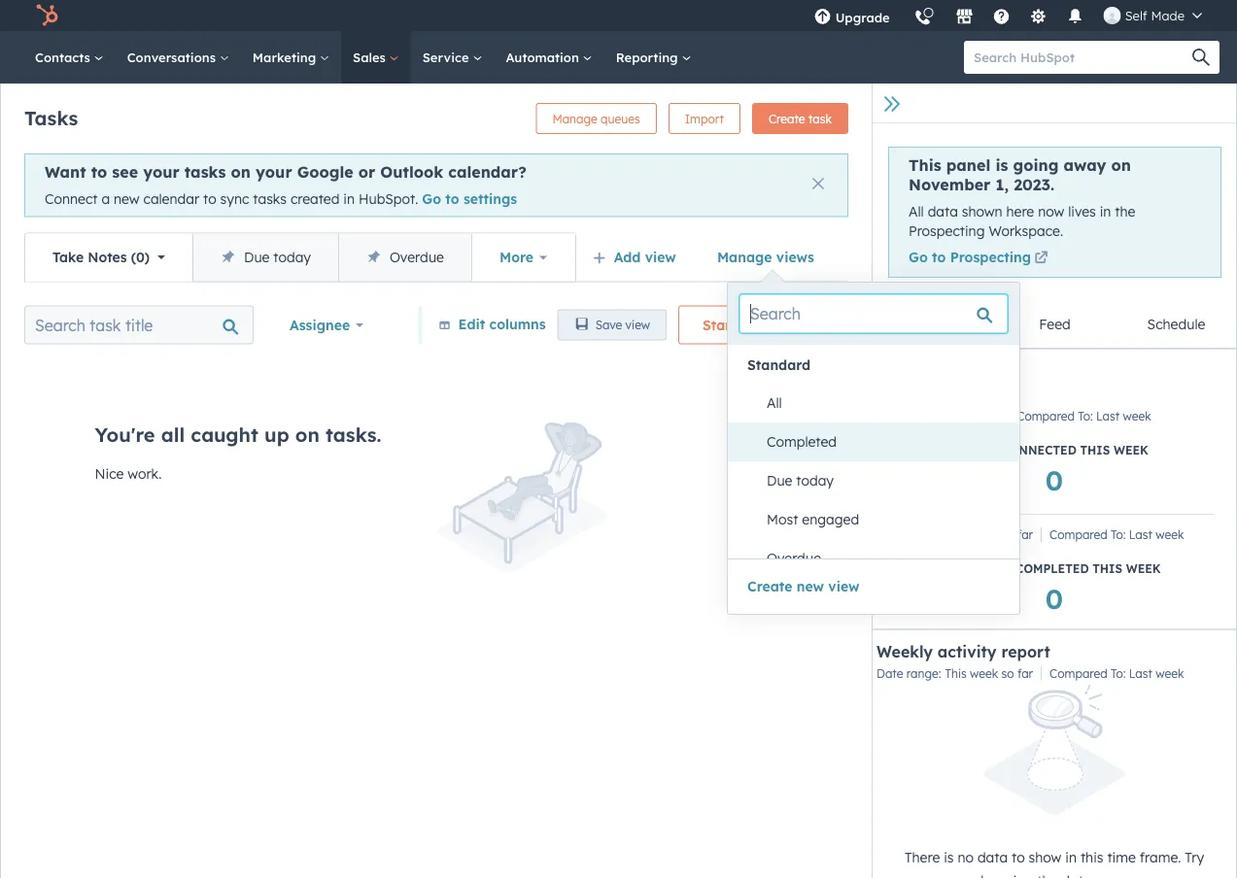 Task type: locate. For each thing, give the bounding box(es) containing it.
data up changing
[[978, 849, 1008, 866]]

standard button
[[728, 349, 1020, 382]]

1 vertical spatial is
[[944, 849, 954, 866]]

1 vertical spatial prospecting
[[950, 249, 1031, 266]]

completed button
[[748, 423, 1020, 462]]

last
[[1096, 409, 1120, 424], [1129, 528, 1153, 542], [1129, 667, 1153, 681]]

1 vertical spatial new
[[797, 578, 824, 595]]

create inside create new view 'button'
[[748, 578, 793, 595]]

go to prospecting
[[909, 249, 1031, 266]]

in
[[343, 191, 355, 208], [1100, 203, 1111, 220], [1066, 849, 1077, 866]]

all down november
[[909, 203, 924, 220]]

start 0 tasks button
[[679, 306, 833, 345]]

menu containing self made
[[803, 0, 1214, 38]]

create down most
[[748, 578, 793, 595]]

start
[[703, 316, 737, 334]]

1 vertical spatial tasks
[[253, 191, 287, 208]]

2 vertical spatial so
[[1002, 667, 1014, 681]]

0 vertical spatial compared to: last week
[[1017, 409, 1151, 424]]

help button
[[985, 0, 1018, 31]]

0 vertical spatial last
[[1096, 409, 1120, 424]]

contacts link
[[23, 31, 115, 84]]

manage inside manage queues link
[[552, 111, 598, 126]]

far inside the calls connected this week element
[[877, 409, 893, 424]]

manage
[[552, 111, 598, 126], [717, 248, 772, 265]]

1 vertical spatial manage
[[717, 248, 772, 265]]

today up most engaged
[[796, 472, 834, 489]]

0 right notes
[[136, 248, 145, 265]]

due today inside navigation
[[244, 248, 311, 265]]

view inside save view button
[[626, 318, 650, 333]]

1 vertical spatial all
[[767, 395, 782, 412]]

(
[[131, 248, 136, 265]]

tasks up sync
[[185, 162, 226, 182]]

far down 'standard' button
[[877, 409, 893, 424]]

calls connected this week element
[[877, 381, 1233, 506]]

tasks up standard
[[753, 316, 788, 334]]

here
[[1007, 203, 1034, 220]]

manage left views
[[717, 248, 772, 265]]

edit columns
[[458, 315, 546, 332]]

1 vertical spatial create
[[748, 578, 793, 595]]

so inside the calls connected this week element
[[1002, 386, 1014, 400]]

is left no
[[944, 849, 954, 866]]

settings link
[[1018, 0, 1059, 31]]

marketplaces button
[[945, 0, 985, 31]]

the inside all data shown here now lives in the prospecting workspace.
[[1115, 203, 1136, 220]]

more button
[[471, 234, 575, 282]]

1 0 button from the top
[[1046, 462, 1064, 498]]

ruby anderson image
[[1104, 7, 1121, 24]]

all inside button
[[767, 395, 782, 412]]

to up 'insights'
[[932, 249, 946, 266]]

this week so far for the calls connected this week element
[[877, 386, 1014, 424]]

is right panel
[[996, 156, 1008, 175]]

to up changing
[[1012, 849, 1025, 866]]

due today link
[[192, 234, 338, 282]]

this down due today button
[[945, 528, 967, 542]]

view right add
[[645, 248, 676, 265]]

1 vertical spatial go
[[909, 249, 928, 266]]

new down most engaged
[[797, 578, 824, 595]]

1 horizontal spatial your
[[256, 162, 292, 182]]

help image
[[993, 9, 1011, 26]]

this
[[909, 156, 942, 175], [945, 386, 967, 400], [945, 528, 967, 542], [945, 667, 967, 681]]

2 horizontal spatial in
[[1100, 203, 1111, 220]]

overdue down hubspot.
[[390, 248, 444, 265]]

far down report
[[1018, 667, 1033, 681]]

1 horizontal spatial in
[[1066, 849, 1077, 866]]

0 horizontal spatial on
[[231, 162, 251, 182]]

2 vertical spatial tasks
[[753, 316, 788, 334]]

1 horizontal spatial manage
[[717, 248, 772, 265]]

google
[[297, 162, 353, 182]]

all
[[909, 203, 924, 220], [767, 395, 782, 412]]

1 vertical spatial last
[[1129, 528, 1153, 542]]

due up most
[[767, 472, 793, 489]]

schedule link
[[1116, 301, 1237, 348]]

task
[[809, 111, 832, 126]]

to
[[91, 162, 107, 182], [203, 191, 216, 208], [446, 191, 459, 208], [932, 249, 946, 266], [1012, 849, 1025, 866]]

schedule
[[1148, 316, 1206, 333]]

go down outlook
[[422, 191, 441, 208]]

conversations link
[[115, 31, 241, 84]]

your
[[143, 162, 180, 182], [256, 162, 292, 182]]

hubspot image
[[35, 4, 58, 27]]

notifications button
[[1059, 0, 1092, 31]]

created
[[291, 191, 340, 208]]

0 vertical spatial compared
[[1017, 409, 1075, 424]]

in inside all data shown here now lives in the prospecting workspace.
[[1100, 203, 1111, 220]]

compared to: last week inside the meetings completed this week 'element'
[[1050, 528, 1184, 542]]

0 vertical spatial new
[[114, 191, 140, 208]]

0 horizontal spatial all
[[767, 395, 782, 412]]

0 button up report
[[1046, 580, 1064, 617]]

0 horizontal spatial data
[[928, 203, 958, 220]]

2 vertical spatial view
[[829, 578, 860, 595]]

0 inside the calls connected this week element
[[1046, 463, 1064, 497]]

1 vertical spatial compared
[[1050, 528, 1108, 542]]

this inside 'element'
[[945, 528, 967, 542]]

tab list
[[873, 301, 1237, 349]]

views
[[777, 248, 814, 265]]

1 vertical spatial 0 button
[[1046, 580, 1064, 617]]

1 vertical spatial so
[[1002, 528, 1014, 542]]

manage inside manage views link
[[717, 248, 772, 265]]

all inside all data shown here now lives in the prospecting workspace.
[[909, 203, 924, 220]]

tasks right sync
[[253, 191, 287, 208]]

0 vertical spatial due today
[[244, 248, 311, 265]]

menu
[[803, 0, 1214, 38]]

1 horizontal spatial the
[[1115, 203, 1136, 220]]

0 horizontal spatial overdue
[[390, 248, 444, 265]]

1 vertical spatial this week so far
[[945, 528, 1033, 542]]

this week so far for the meetings completed this week 'element'
[[945, 528, 1033, 542]]

0 horizontal spatial your
[[143, 162, 180, 182]]

new inside want to see your tasks on your google or outlook calendar? connect a new calendar to sync tasks created in hubspot. go to settings
[[114, 191, 140, 208]]

2 0 button from the top
[[1046, 580, 1064, 617]]

your up the created in the top left of the page
[[256, 162, 292, 182]]

1 vertical spatial data
[[978, 849, 1008, 866]]

0 horizontal spatial in
[[343, 191, 355, 208]]

so for 0 button inside the meetings completed this week 'element'
[[1002, 528, 1014, 542]]

Search HubSpot search field
[[964, 41, 1202, 74]]

far down the calls connected this week element
[[1018, 528, 1033, 542]]

0 vertical spatial the
[[1115, 203, 1136, 220]]

view down the engaged
[[829, 578, 860, 595]]

or
[[358, 162, 375, 182]]

all button
[[748, 384, 1020, 423]]

import link
[[669, 103, 741, 134]]

going
[[1013, 156, 1059, 175]]

made
[[1151, 7, 1185, 23]]

is
[[996, 156, 1008, 175], [944, 849, 954, 866]]

2 so from the top
[[1002, 528, 1014, 542]]

prospecting up go to prospecting
[[909, 222, 985, 239]]

date
[[877, 667, 904, 681]]

0 vertical spatial today
[[273, 248, 311, 265]]

self
[[1125, 7, 1148, 23]]

to: inside the calls connected this week element
[[1078, 409, 1093, 424]]

1 horizontal spatial today
[[796, 472, 834, 489]]

2 horizontal spatial tasks
[[753, 316, 788, 334]]

0 vertical spatial view
[[645, 248, 676, 265]]

go up 'insights'
[[909, 249, 928, 266]]

this week so far inside the meetings completed this week 'element'
[[945, 528, 1033, 542]]

away
[[1064, 156, 1107, 175]]

Search task title search field
[[24, 306, 254, 345]]

data inside the there is no data to show in this time frame. try changing the date range.
[[978, 849, 1008, 866]]

0 vertical spatial overdue
[[390, 248, 444, 265]]

to inside go to prospecting link
[[932, 249, 946, 266]]

1 vertical spatial today
[[796, 472, 834, 489]]

compared
[[1017, 409, 1075, 424], [1050, 528, 1108, 542], [1050, 667, 1108, 681]]

1 vertical spatial view
[[626, 318, 650, 333]]

on
[[1112, 156, 1131, 175], [231, 162, 251, 182], [295, 422, 320, 447]]

1 horizontal spatial all
[[909, 203, 924, 220]]

this inside this panel is going away on november 1, 2023.
[[909, 156, 942, 175]]

this
[[1081, 849, 1104, 866]]

in right lives
[[1100, 203, 1111, 220]]

1 vertical spatial compared to: last week
[[1050, 528, 1184, 542]]

create left task
[[769, 111, 805, 126]]

calendar
[[143, 191, 199, 208]]

add
[[614, 248, 641, 265]]

manage views
[[717, 248, 814, 265]]

go to prospecting link
[[909, 249, 1052, 269]]

due today down 'completed'
[[767, 472, 834, 489]]

data down november
[[928, 203, 958, 220]]

view inside add view popup button
[[645, 248, 676, 265]]

link opens in a new window image
[[1035, 250, 1048, 269]]

now
[[1038, 203, 1065, 220]]

overdue
[[390, 248, 444, 265], [767, 550, 821, 567]]

new
[[114, 191, 140, 208], [797, 578, 824, 595]]

0 inside the meetings completed this week 'element'
[[1046, 582, 1064, 616]]

this week so far inside the calls connected this week element
[[877, 386, 1014, 424]]

on right away
[[1112, 156, 1131, 175]]

overdue up create new view
[[767, 550, 821, 567]]

view for save view
[[626, 318, 650, 333]]

settings image
[[1030, 9, 1048, 26]]

all for all data shown here now lives in the prospecting workspace.
[[909, 203, 924, 220]]

1 vertical spatial far
[[1018, 528, 1033, 542]]

save view
[[596, 318, 650, 333]]

0 button for the calls connected this week element
[[1046, 462, 1064, 498]]

0
[[136, 248, 145, 265], [741, 316, 749, 334], [1046, 463, 1064, 497], [1046, 582, 1064, 616]]

1 horizontal spatial due today
[[767, 472, 834, 489]]

0 vertical spatial create
[[769, 111, 805, 126]]

in inside want to see your tasks on your google or outlook calendar? connect a new calendar to sync tasks created in hubspot. go to settings
[[343, 191, 355, 208]]

0 right start
[[741, 316, 749, 334]]

1 horizontal spatial overdue
[[767, 550, 821, 567]]

so inside the meetings completed this week 'element'
[[1002, 528, 1014, 542]]

on inside want to see your tasks on your google or outlook calendar? connect a new calendar to sync tasks created in hubspot. go to settings
[[231, 162, 251, 182]]

1 vertical spatial to:
[[1111, 528, 1126, 542]]

week
[[970, 386, 998, 400], [1123, 409, 1151, 424], [970, 528, 998, 542], [1156, 528, 1184, 542], [970, 667, 998, 681], [1156, 667, 1184, 681]]

1 horizontal spatial on
[[295, 422, 320, 447]]

0 vertical spatial far
[[877, 409, 893, 424]]

compared down report
[[1050, 667, 1108, 681]]

search image
[[1193, 49, 1210, 66]]

your up calendar
[[143, 162, 180, 182]]

the right lives
[[1115, 203, 1136, 220]]

0 horizontal spatial manage
[[552, 111, 598, 126]]

hubspot link
[[23, 4, 73, 27]]

this down weekly activity report
[[945, 667, 967, 681]]

0 horizontal spatial due
[[244, 248, 270, 265]]

0 up report
[[1046, 582, 1064, 616]]

0 horizontal spatial is
[[944, 849, 954, 866]]

0 horizontal spatial today
[[273, 248, 311, 265]]

today
[[273, 248, 311, 265], [796, 472, 834, 489]]

0 horizontal spatial new
[[114, 191, 140, 208]]

navigation containing take notes
[[24, 233, 576, 282]]

1 vertical spatial due
[[767, 472, 793, 489]]

sales
[[353, 49, 389, 65]]

view right save
[[626, 318, 650, 333]]

today down the created in the top left of the page
[[273, 248, 311, 265]]

engaged
[[802, 511, 859, 528]]

1 horizontal spatial due
[[767, 472, 793, 489]]

1 vertical spatial due today
[[767, 472, 834, 489]]

in inside the there is no data to show in this time frame. try changing the date range.
[[1066, 849, 1077, 866]]

0 up the meetings completed this week 'element'
[[1046, 463, 1064, 497]]

Search search field
[[740, 295, 1008, 333]]

notifications image
[[1067, 9, 1085, 26]]

0 vertical spatial prospecting
[[909, 222, 985, 239]]

all for all
[[767, 395, 782, 412]]

0 vertical spatial so
[[1002, 386, 1014, 400]]

0 vertical spatial to:
[[1078, 409, 1093, 424]]

this week so far
[[877, 386, 1014, 424], [945, 528, 1033, 542]]

tab list containing insights
[[873, 301, 1237, 349]]

link opens in a new window image
[[1035, 252, 1048, 266]]

0 vertical spatial is
[[996, 156, 1008, 175]]

due today inside button
[[767, 472, 834, 489]]

0 vertical spatial 0 button
[[1046, 462, 1064, 498]]

compared right daily
[[1017, 409, 1075, 424]]

1 horizontal spatial new
[[797, 578, 824, 595]]

on inside this panel is going away on november 1, 2023.
[[1112, 156, 1131, 175]]

the
[[1115, 203, 1136, 220], [1037, 873, 1058, 879]]

manage left queues
[[552, 111, 598, 126]]

on up sync
[[231, 162, 251, 182]]

try
[[1185, 849, 1204, 866]]

weekly activity report
[[877, 642, 1050, 662]]

0 vertical spatial go
[[422, 191, 441, 208]]

2 horizontal spatial on
[[1112, 156, 1131, 175]]

1 vertical spatial overdue
[[767, 550, 821, 567]]

0 button up the meetings completed this week 'element'
[[1046, 462, 1064, 498]]

1 horizontal spatial is
[[996, 156, 1008, 175]]

1 horizontal spatial data
[[978, 849, 1008, 866]]

0 horizontal spatial go
[[422, 191, 441, 208]]

all down standard
[[767, 395, 782, 412]]

in up 'date'
[[1066, 849, 1077, 866]]

due today down the created in the top left of the page
[[244, 248, 311, 265]]

0 horizontal spatial the
[[1037, 873, 1058, 879]]

0 vertical spatial all
[[909, 203, 924, 220]]

due down sync
[[244, 248, 270, 265]]

to: inside the meetings completed this week 'element'
[[1111, 528, 1126, 542]]

calling icon image
[[914, 10, 932, 27]]

meetings completed this week element
[[877, 523, 1233, 625]]

create inside create task link
[[769, 111, 805, 126]]

1 horizontal spatial go
[[909, 249, 928, 266]]

most engaged
[[767, 511, 859, 528]]

caught
[[191, 422, 259, 447]]

0 button inside the meetings completed this week 'element'
[[1046, 580, 1064, 617]]

to left settings
[[446, 191, 459, 208]]

navigation
[[24, 233, 576, 282]]

0 vertical spatial manage
[[552, 111, 598, 126]]

0 vertical spatial this week so far
[[877, 386, 1014, 424]]

0 horizontal spatial due today
[[244, 248, 311, 265]]

overdue inside button
[[767, 550, 821, 567]]

on right up on the left of page
[[295, 422, 320, 447]]

2 vertical spatial compared
[[1050, 667, 1108, 681]]

prospecting down workspace.
[[950, 249, 1031, 266]]

in right the created in the top left of the page
[[343, 191, 355, 208]]

0 vertical spatial due
[[244, 248, 270, 265]]

1 so from the top
[[1002, 386, 1014, 400]]

2 your from the left
[[256, 162, 292, 182]]

0 button
[[1046, 462, 1064, 498], [1046, 580, 1064, 617]]

compared to: last week
[[1017, 409, 1151, 424], [1050, 528, 1184, 542], [1050, 667, 1184, 681]]

overdue inside "link"
[[390, 248, 444, 265]]

see
[[112, 162, 138, 182]]

assignee
[[290, 316, 350, 334]]

compared down the calls connected this week element
[[1050, 528, 1108, 542]]

you're
[[95, 422, 155, 447]]

0 button inside the calls connected this week element
[[1046, 462, 1064, 498]]

create task
[[769, 111, 832, 126]]

is inside the there is no data to show in this time frame. try changing the date range.
[[944, 849, 954, 866]]

0 horizontal spatial tasks
[[185, 162, 226, 182]]

1 vertical spatial the
[[1037, 873, 1058, 879]]

to left see
[[91, 162, 107, 182]]

the down "show"
[[1037, 873, 1058, 879]]

far inside the meetings completed this week 'element'
[[1018, 528, 1033, 542]]

new right a
[[114, 191, 140, 208]]

0 vertical spatial data
[[928, 203, 958, 220]]

this left panel
[[909, 156, 942, 175]]



Task type: describe. For each thing, give the bounding box(es) containing it.
is inside this panel is going away on november 1, 2023.
[[996, 156, 1008, 175]]

add view
[[614, 248, 676, 265]]

reporting link
[[604, 31, 703, 84]]

automation
[[506, 49, 583, 65]]

this panel is going away on november 1, 2023.
[[909, 156, 1131, 194]]

save view button
[[558, 310, 667, 341]]

0 inside 'button'
[[741, 316, 749, 334]]

to left sync
[[203, 191, 216, 208]]

3 so from the top
[[1002, 667, 1014, 681]]

)
[[145, 248, 150, 265]]

frequency: daily
[[909, 409, 1001, 424]]

upgrade
[[836, 9, 890, 25]]

daily
[[973, 409, 1001, 424]]

2 vertical spatial far
[[1018, 667, 1033, 681]]

nice work.
[[95, 465, 162, 482]]

due inside due today link
[[244, 248, 270, 265]]

last inside the calls connected this week element
[[1096, 409, 1120, 424]]

all data shown here now lives in the prospecting workspace.
[[909, 203, 1136, 239]]

marketing link
[[241, 31, 341, 84]]

tasks
[[24, 105, 78, 130]]

compared inside the meetings completed this week 'element'
[[1050, 528, 1108, 542]]

up
[[264, 422, 289, 447]]

feed
[[1039, 316, 1071, 333]]

self made button
[[1092, 0, 1214, 31]]

so for 0 button in the calls connected this week element
[[1002, 386, 1014, 400]]

today inside button
[[796, 472, 834, 489]]

today inside navigation
[[273, 248, 311, 265]]

save
[[596, 318, 622, 333]]

compared inside the calls connected this week element
[[1017, 409, 1075, 424]]

1 horizontal spatial tasks
[[253, 191, 287, 208]]

edit columns button
[[438, 312, 546, 337]]

self made
[[1125, 7, 1185, 23]]

2 vertical spatial to:
[[1111, 667, 1126, 681]]

create new view button
[[748, 575, 860, 599]]

sales link
[[341, 31, 411, 84]]

in for time
[[1066, 849, 1077, 866]]

want
[[45, 162, 86, 182]]

want to see your tasks on your google or outlook calendar? connect a new calendar to sync tasks created in hubspot. go to settings
[[45, 162, 527, 208]]

settings
[[464, 191, 517, 208]]

on for away
[[1112, 156, 1131, 175]]

add view button
[[580, 238, 693, 277]]

insights
[[906, 316, 961, 333]]

calling icon button
[[907, 2, 940, 31]]

work.
[[128, 465, 162, 482]]

far for the calls connected this week element
[[877, 409, 893, 424]]

manage views link
[[705, 238, 827, 277]]

sync
[[220, 191, 249, 208]]

compared to: last week inside the calls connected this week element
[[1017, 409, 1151, 424]]

new inside 'button'
[[797, 578, 824, 595]]

service
[[423, 49, 473, 65]]

panel
[[947, 156, 991, 175]]

create for create task
[[769, 111, 805, 126]]

frame.
[[1140, 849, 1181, 866]]

nice
[[95, 465, 124, 482]]

report
[[1002, 642, 1050, 662]]

this up frequency: daily
[[945, 386, 967, 400]]

due today button
[[748, 462, 1020, 501]]

no
[[958, 849, 974, 866]]

view for add view
[[645, 248, 676, 265]]

far for the meetings completed this week 'element'
[[1018, 528, 1033, 542]]

tasks.
[[326, 422, 381, 447]]

close image
[[813, 178, 824, 190]]

time
[[1108, 849, 1136, 866]]

data inside all data shown here now lives in the prospecting workspace.
[[928, 203, 958, 220]]

manage for manage queues
[[552, 111, 598, 126]]

show
[[1029, 849, 1062, 866]]

standard
[[748, 357, 811, 374]]

create for create new view
[[748, 578, 793, 595]]

start 0 tasks
[[703, 316, 788, 334]]

edit
[[458, 315, 485, 332]]

tasks banner
[[24, 97, 849, 134]]

lives
[[1068, 203, 1096, 220]]

range:
[[907, 667, 941, 681]]

most engaged button
[[748, 501, 1020, 539]]

2 vertical spatial compared to: last week
[[1050, 667, 1184, 681]]

workspace.
[[989, 222, 1064, 239]]

calendar?
[[448, 162, 527, 182]]

outlook
[[380, 162, 443, 182]]

to inside the there is no data to show in this time frame. try changing the date range.
[[1012, 849, 1025, 866]]

more
[[500, 249, 534, 266]]

view inside create new view 'button'
[[829, 578, 860, 595]]

0 inside navigation
[[136, 248, 145, 265]]

overdue link
[[338, 234, 471, 282]]

the inside the there is no data to show in this time frame. try changing the date range.
[[1037, 873, 1058, 879]]

feed link
[[994, 301, 1116, 348]]

you're all caught up on tasks.
[[95, 422, 381, 447]]

date range: this week so far
[[877, 667, 1033, 681]]

weekly
[[877, 642, 933, 662]]

go inside want to see your tasks on your google or outlook calendar? connect a new calendar to sync tasks created in hubspot. go to settings
[[422, 191, 441, 208]]

last inside the meetings completed this week 'element'
[[1129, 528, 1153, 542]]

tasks inside 'button'
[[753, 316, 788, 334]]

take notes ( 0 )
[[52, 248, 150, 265]]

columns
[[489, 315, 546, 332]]

2 vertical spatial last
[[1129, 667, 1153, 681]]

all
[[161, 422, 185, 447]]

there is no data to show in this time frame. try changing the date range.
[[905, 849, 1204, 879]]

assignee button
[[277, 306, 376, 345]]

manage queues link
[[536, 103, 657, 134]]

on for tasks
[[231, 162, 251, 182]]

1 your from the left
[[143, 162, 180, 182]]

manage for manage views
[[717, 248, 772, 265]]

shown
[[962, 203, 1003, 220]]

0 button for the meetings completed this week 'element'
[[1046, 580, 1064, 617]]

notes
[[88, 248, 127, 265]]

most
[[767, 511, 798, 528]]

connect
[[45, 191, 98, 208]]

in for prospecting
[[1100, 203, 1111, 220]]

there
[[905, 849, 940, 866]]

marketplaces image
[[956, 9, 974, 26]]

create new view
[[748, 578, 860, 595]]

due inside due today button
[[767, 472, 793, 489]]

insights link
[[873, 301, 994, 348]]

automation link
[[494, 31, 604, 84]]

a
[[102, 191, 110, 208]]

0 vertical spatial tasks
[[185, 162, 226, 182]]

prospecting inside all data shown here now lives in the prospecting workspace.
[[909, 222, 985, 239]]

conversations
[[127, 49, 219, 65]]

import
[[685, 111, 724, 126]]

contacts
[[35, 49, 94, 65]]

changing
[[974, 873, 1034, 879]]

upgrade image
[[814, 9, 832, 26]]

go to settings link
[[422, 191, 517, 208]]

reporting
[[616, 49, 682, 65]]

want to see your tasks on your google or outlook calendar? alert
[[24, 154, 849, 217]]

1,
[[996, 175, 1009, 194]]

completed
[[767, 434, 837, 451]]

marketing
[[253, 49, 320, 65]]

range.
[[1095, 873, 1135, 879]]



Task type: vqa. For each thing, say whether or not it's contained in the screenshot.
CLOSED
no



